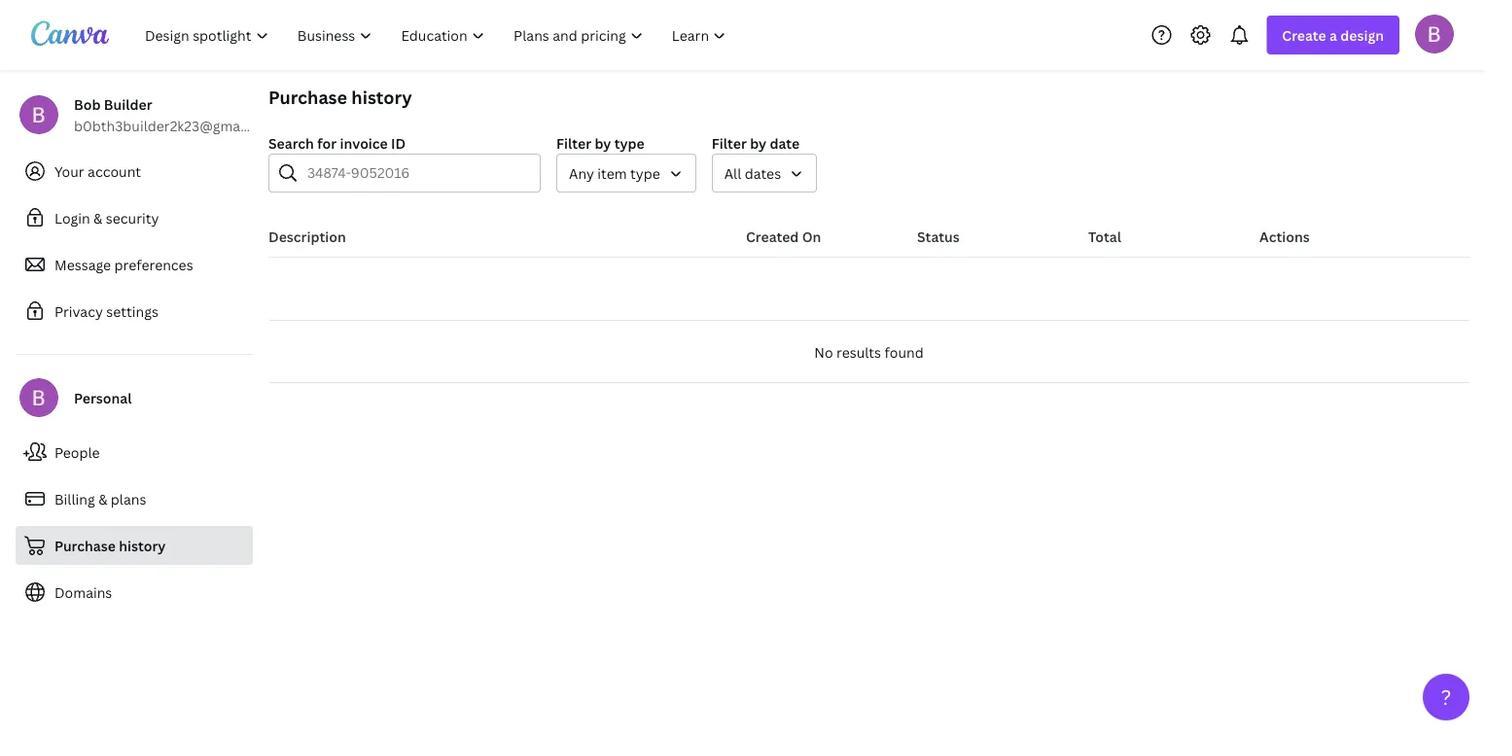 Task type: describe. For each thing, give the bounding box(es) containing it.
search
[[268, 134, 314, 152]]

created
[[746, 227, 799, 246]]

filter for filter by date
[[712, 134, 747, 152]]

domains
[[54, 583, 112, 601]]

bob builder image
[[1415, 14, 1454, 53]]

0 vertical spatial history
[[351, 85, 412, 109]]

all
[[724, 164, 741, 182]]

actions
[[1259, 227, 1310, 246]]

builder
[[104, 95, 152, 113]]

design
[[1340, 26, 1384, 44]]

plans
[[111, 490, 146, 508]]

item
[[597, 164, 627, 182]]

total
[[1088, 227, 1121, 246]]

bob builder b0bth3builder2k23@gmail.com
[[74, 95, 280, 135]]

filter by type
[[556, 134, 644, 152]]

b0bth3builder2k23@gmail.com
[[74, 116, 280, 135]]

security
[[106, 209, 159, 227]]

login
[[54, 209, 90, 227]]

preferences
[[114, 255, 193, 274]]

billing & plans link
[[16, 479, 253, 518]]

login & security
[[54, 209, 159, 227]]

0 horizontal spatial purchase
[[54, 536, 116, 555]]

type for filter by type
[[614, 134, 644, 152]]

id
[[391, 134, 406, 152]]

no results found
[[814, 343, 924, 361]]

people link
[[16, 433, 253, 472]]

login & security link
[[16, 198, 253, 237]]

your account
[[54, 162, 141, 180]]

create a design
[[1282, 26, 1384, 44]]

all dates
[[724, 164, 781, 182]]

bob
[[74, 95, 101, 113]]

create
[[1282, 26, 1326, 44]]

search for invoice id
[[268, 134, 406, 152]]

Any item type button
[[556, 154, 696, 193]]

results
[[836, 343, 881, 361]]

create a design button
[[1267, 16, 1399, 54]]

description
[[268, 227, 346, 246]]

0 horizontal spatial history
[[119, 536, 166, 555]]

invoice
[[340, 134, 388, 152]]

purchase history link
[[16, 526, 253, 565]]



Task type: locate. For each thing, give the bounding box(es) containing it.
& for login
[[93, 209, 102, 227]]

1 by from the left
[[595, 134, 611, 152]]

personal
[[74, 389, 132, 407]]

type right item
[[630, 164, 660, 182]]

type for any item type
[[630, 164, 660, 182]]

by for type
[[595, 134, 611, 152]]

message preferences
[[54, 255, 193, 274]]

a
[[1329, 26, 1337, 44]]

domains link
[[16, 573, 253, 612]]

people
[[54, 443, 100, 461]]

settings
[[106, 302, 158, 320]]

filter up all
[[712, 134, 747, 152]]

Search for invoice ID text field
[[307, 155, 528, 192]]

type inside button
[[630, 164, 660, 182]]

status
[[917, 227, 960, 246]]

0 horizontal spatial by
[[595, 134, 611, 152]]

1 vertical spatial type
[[630, 164, 660, 182]]

2 by from the left
[[750, 134, 766, 152]]

? button
[[1423, 674, 1469, 721]]

by up item
[[595, 134, 611, 152]]

2 filter from the left
[[712, 134, 747, 152]]

0 vertical spatial purchase
[[268, 85, 347, 109]]

0 horizontal spatial purchase history
[[54, 536, 166, 555]]

no
[[814, 343, 833, 361]]

date
[[770, 134, 800, 152]]

any item type
[[569, 164, 660, 182]]

filter up any on the top of the page
[[556, 134, 591, 152]]

history
[[351, 85, 412, 109], [119, 536, 166, 555]]

privacy
[[54, 302, 103, 320]]

1 horizontal spatial purchase history
[[268, 85, 412, 109]]

by left 'date'
[[750, 134, 766, 152]]

for
[[317, 134, 337, 152]]

1 horizontal spatial history
[[351, 85, 412, 109]]

by for date
[[750, 134, 766, 152]]

your
[[54, 162, 84, 180]]

& left the plans
[[98, 490, 107, 508]]

purchase up search
[[268, 85, 347, 109]]

message preferences link
[[16, 245, 253, 284]]

type up any item type button
[[614, 134, 644, 152]]

billing & plans
[[54, 490, 146, 508]]

by
[[595, 134, 611, 152], [750, 134, 766, 152]]

1 filter from the left
[[556, 134, 591, 152]]

purchase history up search for invoice id
[[268, 85, 412, 109]]

account
[[88, 162, 141, 180]]

0 vertical spatial &
[[93, 209, 102, 227]]

1 horizontal spatial by
[[750, 134, 766, 152]]

filter by date
[[712, 134, 800, 152]]

message
[[54, 255, 111, 274]]

privacy settings
[[54, 302, 158, 320]]

?
[[1441, 683, 1451, 711]]

&
[[93, 209, 102, 227], [98, 490, 107, 508]]

0 vertical spatial purchase history
[[268, 85, 412, 109]]

1 horizontal spatial filter
[[712, 134, 747, 152]]

any
[[569, 164, 594, 182]]

dates
[[745, 164, 781, 182]]

0 vertical spatial type
[[614, 134, 644, 152]]

filter for filter by type
[[556, 134, 591, 152]]

purchase history
[[268, 85, 412, 109], [54, 536, 166, 555]]

purchase history down billing & plans
[[54, 536, 166, 555]]

& for billing
[[98, 490, 107, 508]]

history up id
[[351, 85, 412, 109]]

& right the login
[[93, 209, 102, 227]]

filter
[[556, 134, 591, 152], [712, 134, 747, 152]]

created on
[[746, 227, 821, 246]]

1 vertical spatial history
[[119, 536, 166, 555]]

your account link
[[16, 152, 253, 191]]

1 vertical spatial purchase
[[54, 536, 116, 555]]

found
[[884, 343, 924, 361]]

0 horizontal spatial filter
[[556, 134, 591, 152]]

1 vertical spatial &
[[98, 490, 107, 508]]

All dates button
[[712, 154, 817, 193]]

1 horizontal spatial purchase
[[268, 85, 347, 109]]

privacy settings link
[[16, 292, 253, 331]]

top level navigation element
[[132, 16, 742, 54]]

purchase up domains
[[54, 536, 116, 555]]

billing
[[54, 490, 95, 508]]

history down billing & plans link
[[119, 536, 166, 555]]

1 vertical spatial purchase history
[[54, 536, 166, 555]]

on
[[802, 227, 821, 246]]

purchase
[[268, 85, 347, 109], [54, 536, 116, 555]]

type
[[614, 134, 644, 152], [630, 164, 660, 182]]



Task type: vqa. For each thing, say whether or not it's contained in the screenshot.
Purchase
yes



